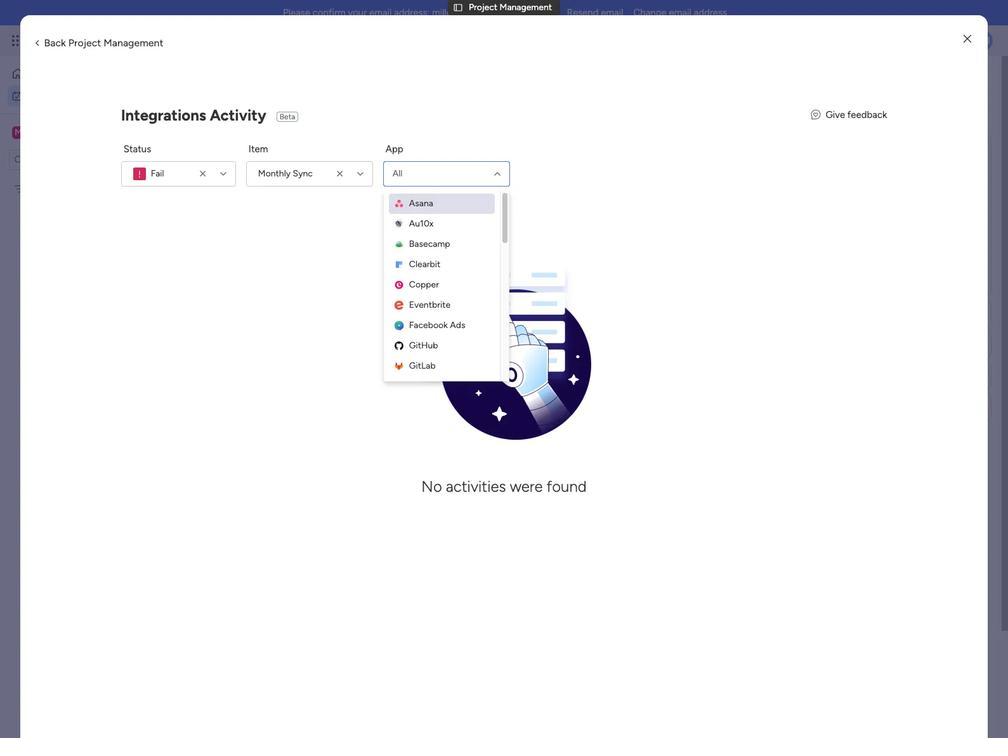 Task type: locate. For each thing, give the bounding box(es) containing it.
change
[[634, 7, 667, 18]]

work for my
[[42, 90, 62, 101]]

1 horizontal spatial status
[[965, 275, 991, 285]]

like
[[947, 116, 960, 127]]

authentix image
[[394, 219, 404, 229]]

angle left image
[[35, 37, 39, 48]]

email for change email address
[[669, 7, 692, 18]]

status inside overdue / main content
[[965, 275, 991, 285]]

gitlab image
[[394, 361, 404, 371]]

workspace
[[54, 126, 104, 138]]

0 vertical spatial status
[[124, 143, 151, 155]]

working
[[951, 301, 984, 312]]

github image
[[394, 341, 404, 351]]

feedback
[[848, 109, 888, 121]]

project management
[[469, 2, 552, 13], [30, 183, 113, 194], [531, 301, 614, 312]]

work right 'my'
[[42, 90, 62, 101]]

1 vertical spatial work
[[42, 90, 62, 101]]

1 vertical spatial status
[[965, 275, 991, 285]]

monday work management
[[56, 33, 197, 48]]

project inside list box
[[30, 183, 58, 194]]

all
[[393, 168, 403, 179]]

ads
[[450, 320, 466, 331]]

1 horizontal spatial email
[[601, 7, 624, 18]]

project
[[469, 2, 498, 13], [68, 37, 101, 49], [30, 183, 58, 194], [531, 301, 559, 312]]

monday
[[56, 33, 100, 48]]

it
[[999, 301, 1004, 312]]

0 vertical spatial work
[[103, 33, 125, 48]]

email right your
[[369, 7, 392, 18]]

work right monday
[[103, 33, 125, 48]]

2 horizontal spatial email
[[669, 7, 692, 18]]

back
[[44, 37, 66, 49]]

1 vertical spatial project management
[[30, 183, 113, 194]]

no activities were found
[[422, 477, 587, 496]]

please
[[283, 7, 310, 18]]

my
[[28, 90, 40, 101]]

the
[[795, 116, 808, 127]]

choose
[[762, 116, 792, 127]]

management inside "link"
[[561, 301, 614, 312]]

none search field inside overdue / main content
[[187, 127, 307, 147]]

overdue /
[[214, 183, 275, 199]]

eventbrite image
[[394, 300, 404, 310]]

2 vertical spatial project management
[[531, 301, 614, 312]]

3 email from the left
[[669, 7, 692, 18]]

facebookads image
[[394, 321, 404, 331]]

work for monday
[[103, 33, 125, 48]]

management
[[500, 2, 552, 13], [104, 37, 163, 49], [61, 183, 113, 194], [561, 301, 614, 312]]

email right change
[[669, 7, 692, 18]]

fail
[[151, 168, 164, 179]]

item
[[249, 143, 268, 155]]

on
[[986, 301, 997, 312]]

m
[[15, 127, 22, 137]]

0 horizontal spatial email
[[369, 7, 392, 18]]

1 email from the left
[[369, 7, 392, 18]]

2 email from the left
[[601, 7, 624, 18]]

you'd
[[923, 116, 945, 127]]

email right resend
[[601, 7, 624, 18]]

address:
[[394, 7, 430, 18]]

status
[[124, 143, 151, 155], [965, 275, 991, 285]]

0 horizontal spatial work
[[42, 90, 62, 101]]

status up fail
[[124, 143, 151, 155]]

project inside "link"
[[531, 301, 559, 312]]

eventbrite
[[409, 300, 451, 310]]

boards,
[[810, 116, 839, 127]]

0 horizontal spatial status
[[124, 143, 151, 155]]

status up working on it
[[965, 275, 991, 285]]

please confirm your email address: millerjeremy500@gmail.com
[[283, 7, 555, 18]]

integrations
[[121, 106, 206, 124]]

work
[[103, 33, 125, 48], [42, 90, 62, 101]]

1 horizontal spatial work
[[103, 33, 125, 48]]

were
[[510, 477, 543, 496]]

main
[[29, 126, 51, 138]]

choose the boards, columns and people you'd like to see
[[762, 116, 987, 127]]

home
[[29, 68, 53, 79]]

resend
[[567, 7, 599, 18]]

overdue
[[214, 183, 263, 199]]

work inside button
[[42, 90, 62, 101]]

found
[[547, 477, 587, 496]]

project management link
[[529, 295, 646, 318]]

people
[[894, 116, 921, 127]]

au10x
[[409, 218, 434, 229]]

integrations activity
[[121, 106, 266, 124]]

None search field
[[187, 127, 307, 147]]

email
[[369, 7, 392, 18], [601, 7, 624, 18], [669, 7, 692, 18]]

0 vertical spatial project management
[[469, 2, 552, 13]]

monthly
[[258, 168, 291, 179]]

option
[[0, 177, 162, 180]]



Task type: vqa. For each thing, say whether or not it's contained in the screenshot.
the asana image
yes



Task type: describe. For each thing, give the bounding box(es) containing it.
project management inside "link"
[[531, 301, 614, 312]]

Filter dashboard by text search field
[[187, 127, 307, 147]]

sync
[[293, 168, 313, 179]]

activities
[[446, 477, 506, 496]]

your
[[348, 7, 367, 18]]

clearbit
[[409, 259, 441, 270]]

email for resend email
[[601, 7, 624, 18]]

facebook ads
[[409, 320, 466, 331]]

confirm
[[313, 7, 346, 18]]

jeremy miller image
[[780, 242, 799, 261]]

github
[[409, 340, 438, 351]]

resend email link
[[567, 7, 624, 18]]

main workspace
[[29, 126, 104, 138]]

workspace selection element
[[12, 125, 106, 141]]

resend email
[[567, 7, 624, 18]]

v2 user feedback image
[[811, 108, 821, 122]]

copper
[[409, 279, 439, 290]]

home button
[[8, 63, 136, 84]]

address
[[694, 7, 727, 18]]

project management inside list box
[[30, 183, 113, 194]]

millerjeremy500@gmail.com
[[432, 7, 555, 18]]

asana
[[409, 198, 433, 209]]

workspace image
[[12, 125, 25, 139]]

basecamp image
[[394, 239, 404, 249]]

my work button
[[8, 85, 136, 106]]

give
[[826, 109, 846, 121]]

app
[[386, 143, 403, 155]]

basecamp
[[409, 239, 450, 249]]

facebook
[[409, 320, 448, 331]]

asana image
[[394, 199, 404, 209]]

activity
[[210, 106, 266, 124]]

management inside list box
[[61, 183, 113, 194]]

select product image
[[11, 34, 24, 47]]

see
[[973, 116, 987, 127]]

my work
[[28, 90, 62, 101]]

gitlab
[[409, 361, 436, 371]]

change email address
[[634, 7, 727, 18]]

overdue / main content
[[168, 56, 1009, 738]]

clearbit image
[[394, 260, 404, 270]]

columns
[[841, 116, 875, 127]]

jeremy miller image
[[973, 30, 993, 51]]

back project management
[[44, 37, 163, 49]]

project management list box
[[0, 175, 162, 371]]

monthly sync
[[258, 168, 313, 179]]

give feedback link
[[811, 108, 888, 122]]

working on it
[[951, 301, 1004, 312]]

management
[[128, 33, 197, 48]]

and
[[877, 116, 892, 127]]

to
[[962, 116, 971, 127]]

give feedback
[[826, 109, 888, 121]]

change email address link
[[634, 7, 727, 18]]

copper image
[[394, 280, 404, 290]]

no
[[422, 477, 442, 496]]

Search in workspace field
[[27, 152, 106, 167]]

/
[[266, 183, 272, 199]]

beta
[[280, 112, 295, 121]]



